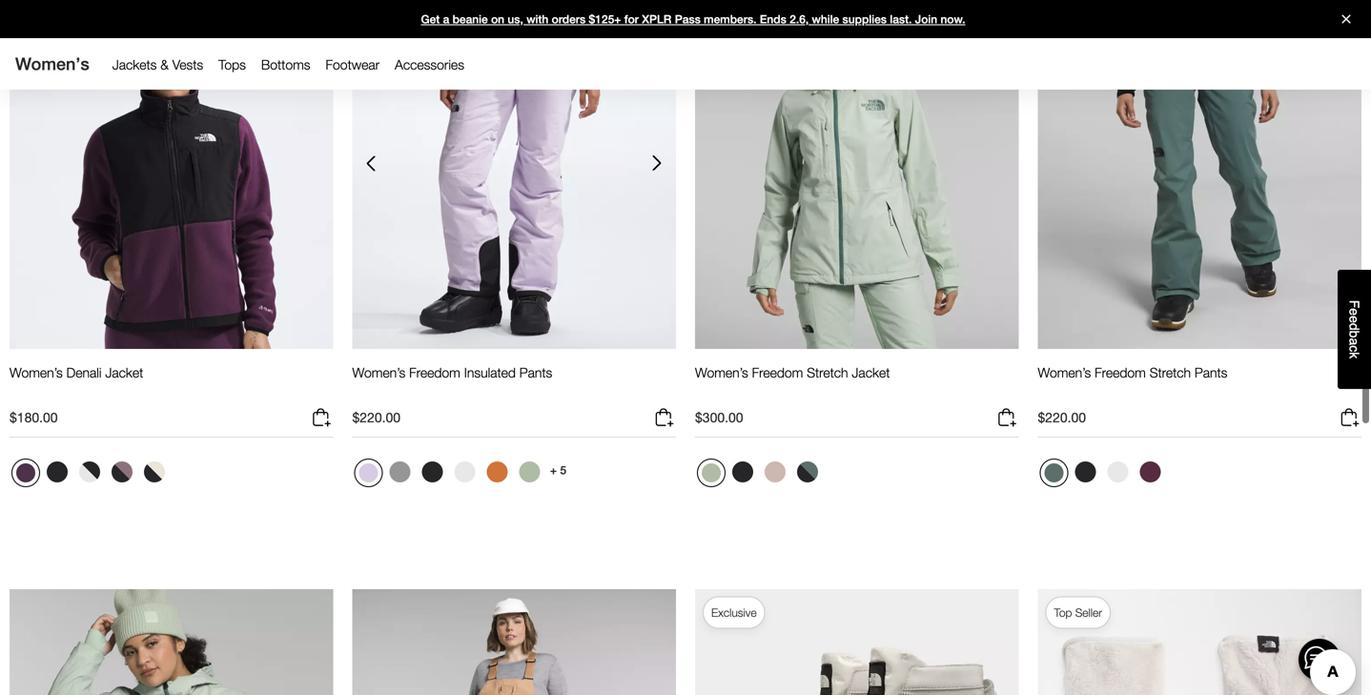 Task type: vqa. For each thing, say whether or not it's contained in the screenshot.
Misty Sage radio
yes



Task type: describe. For each thing, give the bounding box(es) containing it.
pass
[[675, 12, 701, 26]]

dark sage/tnf black image
[[797, 462, 818, 483]]

pants for women's freedom stretch pants
[[1195, 365, 1228, 381]]

$125+
[[589, 12, 621, 26]]

Boysenberry radio
[[1135, 457, 1166, 487]]

footwear
[[326, 57, 380, 72]]

women's freedom insulated pants button
[[352, 364, 552, 399]]

jacket inside button
[[852, 365, 890, 381]]

women's freedom insulated pants
[[352, 365, 552, 381]]

mandarin image
[[487, 462, 508, 483]]

c
[[1347, 345, 1362, 352]]

Gardenia White radio
[[450, 457, 480, 487]]

women's plus freedom bibs image
[[352, 589, 676, 695]]

tnf black image for $220.00 tnf black radio
[[1075, 462, 1096, 483]]

bottoms
[[261, 57, 310, 72]]

misty sage image
[[519, 462, 540, 483]]

Dark Sage radio
[[1040, 459, 1069, 487]]

$300.00
[[695, 410, 743, 425]]

TNF Black radio
[[728, 457, 758, 487]]

icy lilac image
[[359, 464, 378, 483]]

5
[[560, 463, 567, 477]]

2 tnf black radio from the left
[[417, 457, 448, 487]]

Fawn Grey/TNF Black radio
[[107, 457, 137, 487]]

members.
[[704, 12, 757, 26]]

f
[[1347, 300, 1362, 308]]

&
[[160, 57, 169, 72]]

Black Currant Purple radio
[[11, 459, 40, 487]]

get a beanie on us, with orders $125+ for xplr pass members. ends 2.6, while supplies last. join now. link
[[0, 0, 1371, 38]]

insulated
[[464, 365, 516, 381]]

top seller
[[1054, 606, 1102, 619]]

women's yukiona mid boots image
[[695, 589, 1019, 695]]

swipe previous image
[[356, 148, 387, 179]]

boysenberry image
[[1140, 462, 1161, 483]]

tnf black image for second tnf black radio from right
[[422, 462, 443, 483]]

swipe  next image
[[642, 148, 672, 179]]

top
[[1054, 606, 1072, 619]]

women's osito etip™ gloves image
[[1038, 589, 1362, 695]]

TNF Black Nature Texture Print-TNF Black radio
[[74, 457, 105, 487]]

women's denali jacket
[[10, 365, 143, 381]]

us,
[[508, 12, 523, 26]]

freedom for women's freedom insulated pants
[[409, 365, 460, 381]]

black currant purple image
[[16, 464, 35, 483]]

get a beanie on us, with orders $125+ for xplr pass members. ends 2.6, while supplies last. join now.
[[421, 12, 966, 26]]

now.
[[941, 12, 966, 26]]

women's for women's freedom stretch pants
[[1038, 365, 1091, 381]]

k
[[1347, 352, 1362, 359]]

gardenia white image
[[1108, 462, 1129, 483]]

$180.00 button
[[10, 406, 333, 438]]

women's denali jacket image
[[10, 0, 333, 349]]

1 horizontal spatial misty sage radio
[[697, 459, 726, 487]]

tnf medium grey heather image
[[390, 462, 411, 483]]

$choose color$ option group for $180.00
[[10, 457, 172, 495]]

Icy Lilac radio
[[354, 459, 383, 487]]

a inside button
[[1347, 338, 1362, 345]]

$300.00 button
[[695, 406, 1019, 438]]

stretch for pants
[[1150, 365, 1191, 381]]

while
[[812, 12, 839, 26]]

Pink Moss radio
[[760, 457, 791, 487]]

women's freedom stretch pants button
[[1038, 364, 1228, 399]]

fawn grey/tnf black image
[[112, 462, 133, 483]]



Task type: locate. For each thing, give the bounding box(es) containing it.
women's freedom stretch jacket
[[695, 365, 890, 381]]

b
[[1347, 331, 1362, 338]]

freedom inside women's freedom stretch jacket button
[[752, 365, 803, 381]]

women's freedom stretch pants
[[1038, 365, 1228, 381]]

women's for women's freedom stretch jacket
[[695, 365, 748, 381]]

dark sage image
[[1045, 464, 1064, 483]]

0 horizontal spatial $220.00
[[352, 410, 401, 425]]

+
[[550, 463, 557, 477]]

women's freedom insulated pants image
[[352, 0, 676, 349]]

vests
[[172, 57, 203, 72]]

women's freedom stretch jacket button
[[695, 364, 890, 399]]

Mandarin radio
[[482, 457, 513, 487]]

exclusive
[[711, 606, 757, 619]]

tnf black image left gardenia white radio
[[422, 462, 443, 483]]

freedom
[[409, 365, 460, 381], [752, 365, 803, 381], [1095, 365, 1146, 381]]

0 vertical spatial a
[[443, 12, 449, 26]]

misty sage radio left + on the bottom left of page
[[514, 457, 545, 487]]

1 horizontal spatial a
[[1347, 338, 1362, 345]]

1 horizontal spatial $220.00
[[1038, 410, 1086, 425]]

a up 'k'
[[1347, 338, 1362, 345]]

white dune/tnf black image
[[144, 462, 165, 483]]

0 horizontal spatial a
[[443, 12, 449, 26]]

close image
[[1334, 15, 1359, 23]]

Misty Sage radio
[[514, 457, 545, 487], [697, 459, 726, 487]]

tnf black radio left gardenia white radio
[[417, 457, 448, 487]]

jackets & vests button
[[105, 52, 211, 77]]

orders
[[552, 12, 586, 26]]

0 horizontal spatial $220.00 button
[[352, 406, 676, 438]]

1 tnf black image from the left
[[47, 462, 68, 483]]

2 e from the top
[[1347, 316, 1362, 323]]

last.
[[890, 12, 912, 26]]

a
[[443, 12, 449, 26], [1347, 338, 1362, 345]]

pants inside button
[[1195, 365, 1228, 381]]

tnf black radio right black currant purple icon
[[42, 457, 72, 487]]

tnf black image right misty sage image
[[732, 462, 753, 483]]

$220.00 button up misty sage icon
[[352, 406, 676, 438]]

1 horizontal spatial freedom
[[752, 365, 803, 381]]

tops button
[[211, 52, 254, 77]]

freedom for women's freedom stretch jacket
[[752, 365, 803, 381]]

tnf black radio for $220.00
[[1070, 457, 1101, 487]]

2 pants from the left
[[1195, 365, 1228, 381]]

0 horizontal spatial stretch
[[807, 365, 848, 381]]

3 $choose color$ option group from the left
[[695, 457, 825, 495]]

1 e from the top
[[1347, 308, 1362, 316]]

e up d
[[1347, 308, 1362, 316]]

$220.00
[[352, 410, 401, 425], [1038, 410, 1086, 425]]

tnf black nature texture print-tnf black image
[[79, 462, 100, 483]]

1 tnf black radio from the left
[[42, 457, 72, 487]]

footwear button
[[318, 52, 387, 77]]

+ 5
[[550, 463, 567, 477]]

TNF Medium Grey Heather radio
[[385, 457, 415, 487]]

$220.00 button
[[352, 406, 676, 438], [1038, 406, 1362, 438]]

women's for women's denali jacket
[[10, 365, 63, 381]]

1 vertical spatial a
[[1347, 338, 1362, 345]]

stretch
[[807, 365, 848, 381], [1150, 365, 1191, 381]]

get
[[421, 12, 440, 26]]

1 freedom from the left
[[409, 365, 460, 381]]

1 stretch from the left
[[807, 365, 848, 381]]

women's
[[10, 365, 63, 381], [352, 365, 406, 381], [695, 365, 748, 381], [1038, 365, 1091, 381]]

0 horizontal spatial pants
[[520, 365, 552, 381]]

freedom for women's freedom stretch pants
[[1095, 365, 1146, 381]]

xplr
[[642, 12, 672, 26]]

bottoms button
[[254, 52, 318, 77]]

supplies
[[843, 12, 887, 26]]

$220.00 for women's freedom insulated pants
[[352, 410, 401, 425]]

tnf black image
[[422, 462, 443, 483], [1075, 462, 1096, 483]]

0 horizontal spatial freedom
[[409, 365, 460, 381]]

women's inside button
[[1038, 365, 1091, 381]]

for
[[624, 12, 639, 26]]

women's inside 'women's freedom insulated pants' button
[[352, 365, 406, 381]]

tnf black image
[[47, 462, 68, 483], [732, 462, 753, 483]]

beanie
[[453, 12, 488, 26]]

1 jacket from the left
[[105, 365, 143, 381]]

2 freedom from the left
[[752, 365, 803, 381]]

2 tnf black image from the left
[[732, 462, 753, 483]]

0 horizontal spatial tnf black image
[[422, 462, 443, 483]]

jacket right "denali"
[[105, 365, 143, 381]]

women's for women's freedom insulated pants
[[352, 365, 406, 381]]

1 horizontal spatial jacket
[[852, 365, 890, 381]]

2 stretch from the left
[[1150, 365, 1191, 381]]

f e e d b a c k
[[1347, 300, 1362, 359]]

2 jacket from the left
[[852, 365, 890, 381]]

pink moss image
[[765, 462, 786, 483]]

women's
[[15, 54, 89, 74]]

women's denali jacket button
[[10, 364, 143, 399]]

White Dune/TNF Black radio
[[139, 457, 170, 487]]

pants for women's freedom insulated pants
[[520, 365, 552, 381]]

0 horizontal spatial tnf black radio
[[42, 457, 72, 487]]

$220.00 up dark sage option
[[1038, 410, 1086, 425]]

2 horizontal spatial freedom
[[1095, 365, 1146, 381]]

$220.00 for women's freedom stretch pants
[[1038, 410, 1086, 425]]

$choose color$ option group
[[10, 457, 172, 495], [352, 457, 547, 495], [695, 457, 825, 495], [1038, 457, 1168, 495]]

women's inside 'women's denali jacket' button
[[10, 365, 63, 381]]

2 $220.00 button from the left
[[1038, 406, 1362, 438]]

1 $choose color$ option group from the left
[[10, 457, 172, 495]]

$220.00 up icy lilac radio on the left
[[352, 410, 401, 425]]

jackets
[[112, 57, 157, 72]]

women's freedom stretch jacket image
[[695, 0, 1019, 349]]

tnf black radio for $180.00
[[42, 457, 72, 487]]

d
[[1347, 323, 1362, 331]]

+ 5 button
[[547, 457, 570, 484]]

$180.00
[[10, 410, 58, 425]]

denali
[[66, 365, 102, 381]]

jacket up $300.00 dropdown button
[[852, 365, 890, 381]]

1 horizontal spatial tnf black image
[[732, 462, 753, 483]]

$220.00 button for stretch
[[1038, 406, 1362, 438]]

2 tnf black image from the left
[[1075, 462, 1096, 483]]

misty sage radio left tnf black option
[[697, 459, 726, 487]]

e up b
[[1347, 316, 1362, 323]]

jacket
[[105, 365, 143, 381], [852, 365, 890, 381]]

$220.00 button up boysenberry option
[[1038, 406, 1362, 438]]

pants inside button
[[520, 365, 552, 381]]

1 women's from the left
[[10, 365, 63, 381]]

$220.00 button for insulated
[[352, 406, 676, 438]]

1 horizontal spatial tnf black image
[[1075, 462, 1096, 483]]

tnf black image right black currant purple icon
[[47, 462, 68, 483]]

3 women's from the left
[[695, 365, 748, 381]]

jackets & vests
[[112, 57, 203, 72]]

1 $220.00 button from the left
[[352, 406, 676, 438]]

gardenia white image
[[454, 462, 475, 483]]

Dark Sage/TNF Black radio
[[792, 457, 823, 487]]

0 horizontal spatial tnf black image
[[47, 462, 68, 483]]

freedom inside the women's freedom stretch pants button
[[1095, 365, 1146, 381]]

1 horizontal spatial tnf black radio
[[417, 457, 448, 487]]

jacket inside button
[[105, 365, 143, 381]]

ends
[[760, 12, 787, 26]]

accessories
[[395, 57, 464, 72]]

seller
[[1075, 606, 1102, 619]]

1 pants from the left
[[520, 365, 552, 381]]

2 horizontal spatial tnf black radio
[[1070, 457, 1101, 487]]

4 women's from the left
[[1038, 365, 1091, 381]]

3 tnf black radio from the left
[[1070, 457, 1101, 487]]

join
[[915, 12, 938, 26]]

TNF Black radio
[[42, 457, 72, 487], [417, 457, 448, 487], [1070, 457, 1101, 487]]

$choose color$ option group for $300.00
[[695, 457, 825, 495]]

1 horizontal spatial stretch
[[1150, 365, 1191, 381]]

tops
[[218, 57, 246, 72]]

stretch for jacket
[[807, 365, 848, 381]]

a right get
[[443, 12, 449, 26]]

1 horizontal spatial pants
[[1195, 365, 1228, 381]]

2 $220.00 from the left
[[1038, 410, 1086, 425]]

2 women's from the left
[[352, 365, 406, 381]]

on
[[491, 12, 505, 26]]

women's freedom stretch pants image
[[1038, 0, 1362, 349]]

with
[[527, 12, 549, 26]]

tnf black image for $300.00
[[732, 462, 753, 483]]

Gardenia White radio
[[1103, 457, 1133, 487]]

f e e d b a c k button
[[1338, 270, 1371, 389]]

freedom inside 'women's freedom insulated pants' button
[[409, 365, 460, 381]]

1 tnf black image from the left
[[422, 462, 443, 483]]

4 $choose color$ option group from the left
[[1038, 457, 1168, 495]]

0 horizontal spatial misty sage radio
[[514, 457, 545, 487]]

pants
[[520, 365, 552, 381], [1195, 365, 1228, 381]]

women's plus freedom stretch jacket image
[[10, 589, 333, 695]]

$choose color$ option group for $220.00
[[1038, 457, 1168, 495]]

3 freedom from the left
[[1095, 365, 1146, 381]]

1 horizontal spatial $220.00 button
[[1038, 406, 1362, 438]]

accessories button
[[387, 52, 472, 77]]

tnf black radio right dark sage image
[[1070, 457, 1101, 487]]

misty sage image
[[702, 464, 721, 483]]

e
[[1347, 308, 1362, 316], [1347, 316, 1362, 323]]

tnf black image right dark sage image
[[1075, 462, 1096, 483]]

2 $choose color$ option group from the left
[[352, 457, 547, 495]]

2.6,
[[790, 12, 809, 26]]

tnf black image for $180.00
[[47, 462, 68, 483]]

women's inside women's freedom stretch jacket button
[[695, 365, 748, 381]]

1 $220.00 from the left
[[352, 410, 401, 425]]

0 horizontal spatial jacket
[[105, 365, 143, 381]]



